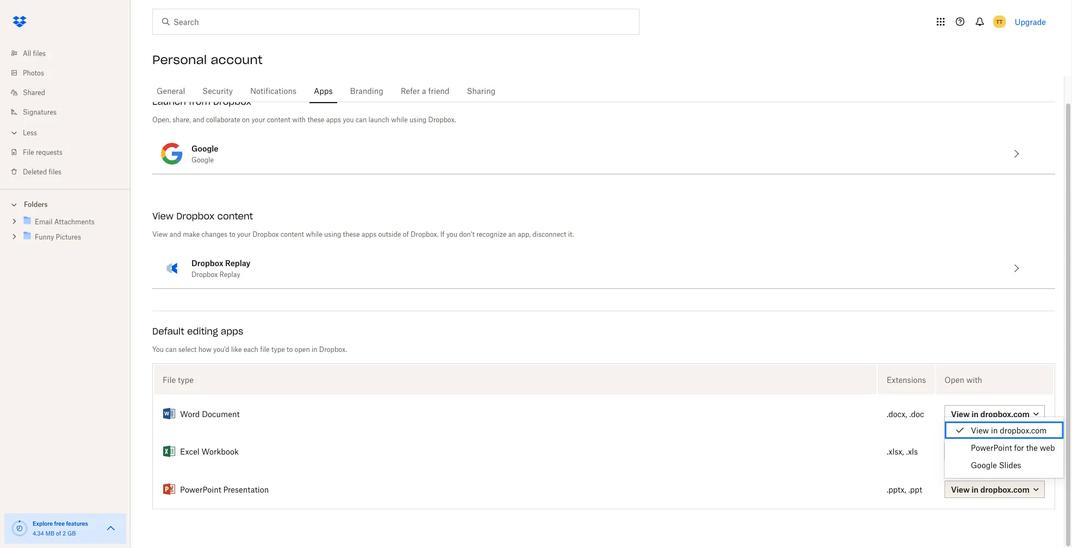 Task type: locate. For each thing, give the bounding box(es) containing it.
with right open
[[967, 375, 982, 385]]

powerpoint down excel workbook
[[180, 485, 221, 494]]

files for deleted files
[[49, 168, 62, 176]]

1 horizontal spatial while
[[391, 115, 408, 123]]

2 vertical spatial content
[[281, 230, 304, 238]]

tab list
[[152, 76, 1055, 104]]

group
[[0, 212, 131, 253]]

1 template stateless image from the top
[[163, 408, 176, 421]]

0 vertical spatial you
[[343, 115, 354, 123]]

gb
[[67, 531, 76, 538]]

0 vertical spatial dropbox.com
[[1000, 426, 1047, 436]]

editing
[[187, 326, 218, 337]]

dropbox.com inside radio item
[[1000, 426, 1047, 436]]

0 vertical spatial file
[[23, 148, 34, 156]]

all files link
[[9, 44, 131, 63]]

0 horizontal spatial of
[[56, 531, 61, 538]]

security
[[203, 86, 233, 95]]

shared
[[23, 88, 45, 97]]

dropbox. left if
[[411, 230, 439, 238]]

explore
[[33, 521, 53, 528]]

general tab
[[152, 78, 190, 104]]

1 horizontal spatial can
[[356, 115, 367, 123]]

0 vertical spatial and
[[193, 115, 204, 123]]

google inside google google
[[192, 156, 214, 164]]

1 horizontal spatial to
[[287, 345, 293, 354]]

list containing all files
[[0, 37, 131, 189]]

explore free features 4.34 mb of 2 gb
[[33, 521, 88, 538]]

view inside radio item
[[971, 426, 989, 436]]

in inside radio item
[[991, 426, 998, 436]]

1 horizontal spatial and
[[193, 115, 204, 123]]

1 vertical spatial of
[[56, 531, 61, 538]]

each
[[244, 345, 258, 354]]

view in dropbox.com down google slides
[[951, 485, 1030, 494]]

of left 2
[[56, 531, 61, 538]]

apps
[[326, 115, 341, 123], [362, 230, 377, 238], [221, 326, 243, 337]]

0 horizontal spatial powerpoint
[[180, 485, 221, 494]]

0 horizontal spatial while
[[306, 230, 322, 238]]

type down select
[[178, 375, 194, 385]]

0 vertical spatial powerpoint
[[971, 444, 1012, 453]]

from
[[189, 96, 210, 107]]

view in dropbox.com up powerpoint for the web
[[971, 426, 1047, 436]]

and left make
[[170, 230, 181, 238]]

replay
[[225, 258, 250, 268], [220, 270, 240, 279]]

0 horizontal spatial file
[[23, 148, 34, 156]]

1 horizontal spatial using
[[410, 115, 427, 123]]

can
[[356, 115, 367, 123], [166, 345, 177, 354]]

0 horizontal spatial type
[[178, 375, 194, 385]]

file
[[23, 148, 34, 156], [163, 375, 176, 385]]

friend
[[428, 86, 450, 95]]

recognize
[[477, 230, 507, 238]]

apps left "outside"
[[362, 230, 377, 238]]

0 vertical spatial while
[[391, 115, 408, 123]]

1 vertical spatial can
[[166, 345, 177, 354]]

file down less
[[23, 148, 34, 156]]

template stateless image
[[163, 408, 176, 421], [163, 483, 176, 496]]

you'd
[[213, 345, 229, 354]]

1 horizontal spatial files
[[49, 168, 62, 176]]

file type
[[163, 375, 194, 385]]

your for content
[[237, 230, 251, 238]]

powerpoint up google slides
[[971, 444, 1012, 453]]

file requests link
[[9, 143, 131, 162]]

app,
[[518, 230, 531, 238]]

you right if
[[446, 230, 458, 238]]

for
[[1014, 444, 1024, 453]]

1 vertical spatial dropbox.com
[[981, 485, 1030, 494]]

0 horizontal spatial to
[[229, 230, 235, 238]]

if
[[440, 230, 445, 238]]

0 vertical spatial google
[[192, 144, 218, 153]]

.ppt
[[909, 485, 922, 494]]

type right file in the left bottom of the page
[[271, 345, 285, 354]]

content
[[267, 115, 290, 123], [217, 211, 253, 222], [281, 230, 304, 238]]

0 horizontal spatial and
[[170, 230, 181, 238]]

1 vertical spatial powerpoint
[[180, 485, 221, 494]]

0 vertical spatial view in dropbox.com
[[971, 426, 1047, 436]]

you
[[343, 115, 354, 123], [446, 230, 458, 238]]

dropbox.com down slides
[[981, 485, 1030, 494]]

1 horizontal spatial with
[[967, 375, 982, 385]]

your right changes on the left top of the page
[[237, 230, 251, 238]]

in right open
[[312, 345, 318, 354]]

shared link
[[9, 83, 131, 102]]

google
[[192, 144, 218, 153], [192, 156, 214, 164], [971, 461, 997, 470]]

0 vertical spatial type
[[271, 345, 285, 354]]

1 vertical spatial apps
[[362, 230, 377, 238]]

2 horizontal spatial in
[[991, 426, 998, 436]]

to
[[229, 230, 235, 238], [287, 345, 293, 354]]

in down google slides
[[972, 485, 979, 494]]

dropbox
[[213, 96, 251, 107], [176, 211, 215, 222], [253, 230, 279, 238], [192, 258, 223, 268], [192, 270, 218, 279]]

signatures
[[23, 108, 57, 116]]

your
[[252, 115, 265, 123], [237, 230, 251, 238]]

notifications
[[250, 86, 296, 95]]

1 vertical spatial template stateless image
[[163, 483, 176, 496]]

list
[[0, 37, 131, 189]]

google for google google
[[192, 144, 218, 153]]

dropbox. right open
[[319, 345, 347, 354]]

apps down apps
[[326, 115, 341, 123]]

0 horizontal spatial can
[[166, 345, 177, 354]]

0 horizontal spatial your
[[237, 230, 251, 238]]

upgrade link
[[1015, 17, 1046, 26]]

type
[[271, 345, 285, 354], [178, 375, 194, 385]]

your right on
[[252, 115, 265, 123]]

these left "outside"
[[343, 230, 360, 238]]

0 vertical spatial these
[[308, 115, 324, 123]]

1 horizontal spatial apps
[[326, 115, 341, 123]]

1 horizontal spatial your
[[252, 115, 265, 123]]

file down the you
[[163, 375, 176, 385]]

1 vertical spatial files
[[49, 168, 62, 176]]

deleted files link
[[9, 162, 131, 182]]

1 vertical spatial in
[[991, 426, 998, 436]]

1 horizontal spatial file
[[163, 375, 176, 385]]

word document
[[180, 410, 240, 419]]

2 template stateless image from the top
[[163, 483, 176, 496]]

1 vertical spatial type
[[178, 375, 194, 385]]

less
[[23, 129, 37, 137]]

1 horizontal spatial you
[[446, 230, 458, 238]]

view
[[152, 211, 174, 222], [152, 230, 168, 238], [971, 426, 989, 436], [951, 485, 970, 494]]

the
[[1026, 444, 1038, 453]]

1 horizontal spatial powerpoint
[[971, 444, 1012, 453]]

template stateless image down template stateless icon
[[163, 483, 176, 496]]

0 vertical spatial in
[[312, 345, 318, 354]]

1 vertical spatial with
[[967, 375, 982, 385]]

and
[[193, 115, 204, 123], [170, 230, 181, 238]]

files
[[33, 49, 46, 57], [49, 168, 62, 176]]

can left launch
[[356, 115, 367, 123]]

of
[[403, 230, 409, 238], [56, 531, 61, 538]]

1 vertical spatial content
[[217, 211, 253, 222]]

file requests
[[23, 148, 62, 156]]

don't
[[459, 230, 475, 238]]

1 vertical spatial google
[[192, 156, 214, 164]]

google google
[[192, 144, 218, 164]]

0 vertical spatial can
[[356, 115, 367, 123]]

1 vertical spatial file
[[163, 375, 176, 385]]

you left launch
[[343, 115, 354, 123]]

dropbox. down friend
[[428, 115, 456, 123]]

to right changes on the left top of the page
[[229, 230, 235, 238]]

outside
[[378, 230, 401, 238]]

and right share,
[[193, 115, 204, 123]]

photos
[[23, 69, 44, 77]]

template stateless image left word
[[163, 408, 176, 421]]

dropbox.com up for
[[1000, 426, 1047, 436]]

1 horizontal spatial of
[[403, 230, 409, 238]]

google slides
[[971, 461, 1022, 470]]

1 vertical spatial using
[[324, 230, 341, 238]]

in
[[312, 345, 318, 354], [991, 426, 998, 436], [972, 485, 979, 494]]

free
[[54, 521, 65, 528]]

these down "apps" tab
[[308, 115, 324, 123]]

0 horizontal spatial with
[[292, 115, 306, 123]]

1 vertical spatial and
[[170, 230, 181, 238]]

refer
[[401, 86, 420, 95]]

of right "outside"
[[403, 230, 409, 238]]

to left open
[[287, 345, 293, 354]]

0 vertical spatial template stateless image
[[163, 408, 176, 421]]

.xlsx, .xls
[[887, 447, 918, 457]]

.pptx,
[[887, 485, 906, 494]]

0 vertical spatial using
[[410, 115, 427, 123]]

1 vertical spatial your
[[237, 230, 251, 238]]

google for google slides
[[971, 461, 997, 470]]

in inside dropdown button
[[972, 485, 979, 494]]

0 vertical spatial of
[[403, 230, 409, 238]]

with down notifications tab on the left top of the page
[[292, 115, 306, 123]]

you
[[152, 345, 164, 354]]

apps up like at the bottom of page
[[221, 326, 243, 337]]

these
[[308, 115, 324, 123], [343, 230, 360, 238]]

0 horizontal spatial files
[[33, 49, 46, 57]]

files right deleted
[[49, 168, 62, 176]]

0 vertical spatial files
[[33, 49, 46, 57]]

account
[[211, 52, 263, 67]]

in up powerpoint for the web
[[991, 426, 998, 436]]

of inside explore free features 4.34 mb of 2 gb
[[56, 531, 61, 538]]

powerpoint for powerpoint for the web
[[971, 444, 1012, 453]]

file for file type
[[163, 375, 176, 385]]

refer a friend tab
[[396, 78, 454, 104]]

powerpoint presentation
[[180, 485, 269, 494]]

files right all at left top
[[33, 49, 46, 57]]

1 vertical spatial these
[[343, 230, 360, 238]]

2 vertical spatial google
[[971, 461, 997, 470]]

security tab
[[198, 78, 237, 104]]

while
[[391, 115, 408, 123], [306, 230, 322, 238]]

can right the you
[[166, 345, 177, 354]]

1 vertical spatial to
[[287, 345, 293, 354]]

1 horizontal spatial in
[[972, 485, 979, 494]]

1 vertical spatial while
[[306, 230, 322, 238]]

.xlsx,
[[887, 447, 904, 457]]

2 vertical spatial in
[[972, 485, 979, 494]]

web
[[1040, 444, 1055, 453]]

open, share, and collaborate on your content with these apps you can launch while using dropbox.
[[152, 115, 456, 123]]

0 vertical spatial content
[[267, 115, 290, 123]]

all
[[23, 49, 31, 57]]

select
[[178, 345, 197, 354]]

0 vertical spatial your
[[252, 115, 265, 123]]

sharing
[[467, 86, 496, 95]]

1 vertical spatial view in dropbox.com
[[951, 485, 1030, 494]]

0 horizontal spatial apps
[[221, 326, 243, 337]]



Task type: vqa. For each thing, say whether or not it's contained in the screenshot.
of inside EXPLORE FREE FEATURES 4.34 MB OF 2 GB
yes



Task type: describe. For each thing, give the bounding box(es) containing it.
general
[[157, 86, 185, 95]]

personal account
[[152, 52, 263, 67]]

apps tab
[[310, 78, 337, 104]]

share,
[[173, 115, 191, 123]]

0 vertical spatial to
[[229, 230, 235, 238]]

view in dropbox.com button
[[945, 481, 1045, 498]]

default editing apps
[[152, 326, 243, 337]]

0 horizontal spatial in
[[312, 345, 318, 354]]

notifications tab
[[246, 78, 301, 104]]

make
[[183, 230, 200, 238]]

0 vertical spatial replay
[[225, 258, 250, 268]]

refer a friend
[[401, 86, 450, 95]]

a
[[422, 86, 426, 95]]

view inside dropdown button
[[951, 485, 970, 494]]

apps
[[314, 86, 333, 95]]

view in dropbox.com inside view in dropbox.com dropdown button
[[951, 485, 1030, 494]]

.docx,
[[887, 410, 907, 419]]

disconnect
[[533, 230, 566, 238]]

0 horizontal spatial you
[[343, 115, 354, 123]]

dropbox image
[[9, 11, 30, 33]]

template stateless image for word document
[[163, 408, 176, 421]]

0 vertical spatial dropbox.
[[428, 115, 456, 123]]

signatures link
[[9, 102, 131, 122]]

presentation
[[223, 485, 269, 494]]

1 vertical spatial dropbox.
[[411, 230, 439, 238]]

collaborate
[[206, 115, 240, 123]]

all files
[[23, 49, 46, 57]]

branding
[[350, 86, 383, 95]]

launch from dropbox
[[152, 96, 251, 107]]

requests
[[36, 148, 62, 156]]

2
[[63, 531, 66, 538]]

open,
[[152, 115, 171, 123]]

changes
[[202, 230, 227, 238]]

2 vertical spatial apps
[[221, 326, 243, 337]]

quota usage element
[[11, 521, 28, 538]]

launch
[[369, 115, 389, 123]]

1 horizontal spatial these
[[343, 230, 360, 238]]

0 horizontal spatial these
[[308, 115, 324, 123]]

extensions
[[887, 375, 926, 385]]

1 vertical spatial replay
[[220, 270, 240, 279]]

2 vertical spatial dropbox.
[[319, 345, 347, 354]]

.doc
[[909, 410, 924, 419]]

template stateless image
[[163, 446, 176, 459]]

on
[[242, 115, 250, 123]]

mb
[[45, 531, 55, 538]]

view and make changes to your dropbox content while using these apps outside of dropbox. if you don't recognize an app, disconnect it.
[[152, 230, 574, 238]]

0 vertical spatial with
[[292, 115, 306, 123]]

folders
[[24, 201, 48, 209]]

how
[[198, 345, 211, 354]]

dropbox.com inside dropdown button
[[981, 485, 1030, 494]]

word
[[180, 410, 200, 419]]

you can select how you'd like each file type to open in dropbox.
[[152, 345, 347, 354]]

0 vertical spatial apps
[[326, 115, 341, 123]]

view in dropbox.com inside view in dropbox.com radio item
[[971, 426, 1047, 436]]

deleted files
[[23, 168, 62, 176]]

files for all files
[[33, 49, 46, 57]]

launch
[[152, 96, 186, 107]]

open
[[295, 345, 310, 354]]

like
[[231, 345, 242, 354]]

.xls
[[906, 447, 918, 457]]

open
[[945, 375, 965, 385]]

tab list containing general
[[152, 76, 1055, 104]]

photos link
[[9, 63, 131, 83]]

workbook
[[202, 447, 239, 457]]

.docx, .doc
[[887, 410, 924, 419]]

1 horizontal spatial type
[[271, 345, 285, 354]]

template stateless image for powerpoint presentation
[[163, 483, 176, 496]]

excel
[[180, 447, 200, 457]]

less image
[[9, 128, 20, 138]]

4.34
[[33, 531, 44, 538]]

an
[[508, 230, 516, 238]]

deleted
[[23, 168, 47, 176]]

excel workbook
[[180, 447, 239, 457]]

view in dropbox.com radio item
[[945, 422, 1064, 440]]

open with
[[945, 375, 982, 385]]

dropbox replay dropbox replay
[[192, 258, 250, 279]]

powerpoint for the web
[[971, 444, 1055, 453]]

.pptx, .ppt
[[887, 485, 922, 494]]

file
[[260, 345, 270, 354]]

personal
[[152, 52, 207, 67]]

view dropbox content
[[152, 211, 253, 222]]

it.
[[568, 230, 574, 238]]

0 horizontal spatial using
[[324, 230, 341, 238]]

branding tab
[[346, 78, 388, 104]]

2 horizontal spatial apps
[[362, 230, 377, 238]]

slides
[[999, 461, 1022, 470]]

powerpoint for powerpoint presentation
[[180, 485, 221, 494]]

sharing tab
[[463, 78, 500, 104]]

upgrade
[[1015, 17, 1046, 26]]

file for file requests
[[23, 148, 34, 156]]

your for dropbox
[[252, 115, 265, 123]]

document
[[202, 410, 240, 419]]

default
[[152, 326, 184, 337]]

folders button
[[0, 196, 131, 212]]

features
[[66, 521, 88, 528]]

1 vertical spatial you
[[446, 230, 458, 238]]



